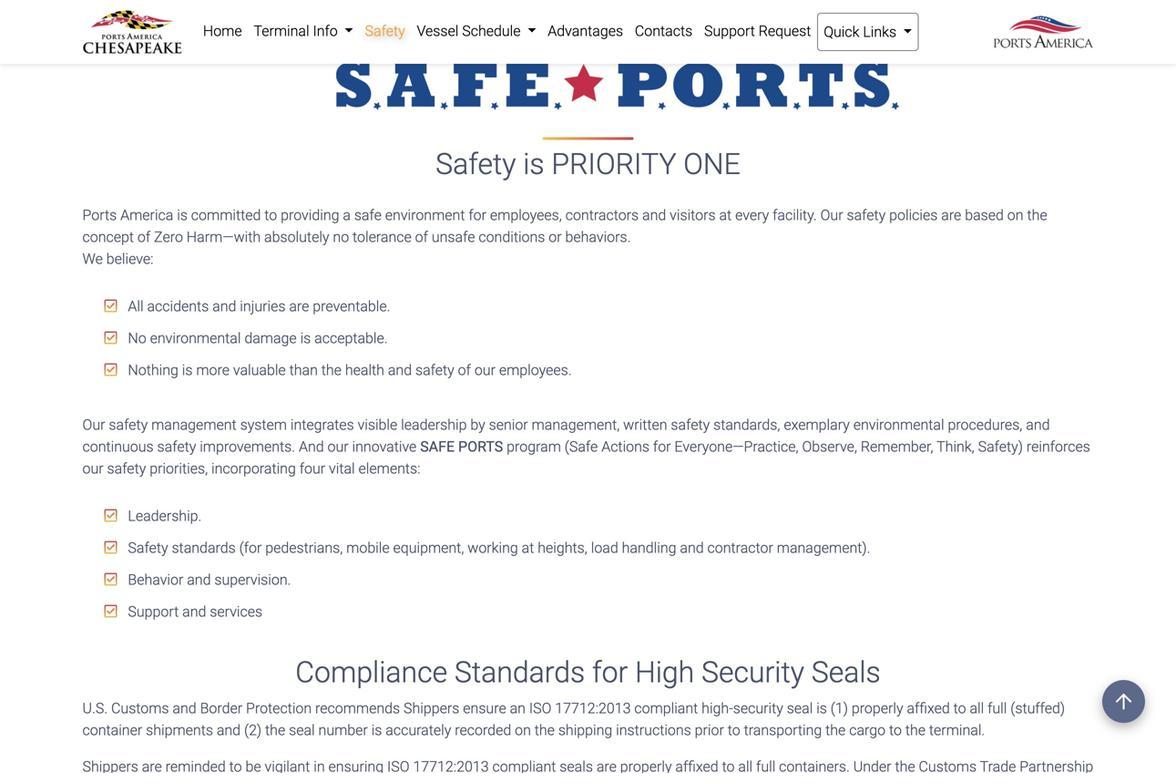 Task type: locate. For each thing, give the bounding box(es) containing it.
to right the cargo
[[890, 722, 902, 739]]

our for employees.
[[475, 361, 496, 379]]

vital
[[329, 460, 355, 477]]

2 vertical spatial our
[[83, 460, 104, 477]]

0 horizontal spatial on
[[515, 722, 531, 739]]

1 horizontal spatial on
[[1008, 206, 1024, 224]]

0 vertical spatial support
[[705, 22, 756, 40]]

safety
[[847, 206, 886, 224], [416, 361, 455, 379], [109, 416, 148, 433], [671, 416, 710, 433], [157, 438, 196, 455], [107, 460, 146, 477]]

management,
[[532, 416, 620, 433]]

safety up leadership at the bottom of page
[[416, 361, 455, 379]]

1 horizontal spatial are
[[942, 206, 962, 224]]

support for support request
[[705, 22, 756, 40]]

and up shipments
[[173, 700, 197, 717]]

our inside our safety management system integrates visible leadership by senior management, written safety standards,         exemplary environmental procedures, and continuous safety improvements. and our innovative
[[328, 438, 349, 455]]

behaviors.
[[566, 228, 631, 246]]

0 horizontal spatial for
[[469, 206, 487, 224]]

and right handling
[[680, 539, 704, 556]]

injuries
[[240, 297, 286, 315]]

2 horizontal spatial our
[[475, 361, 496, 379]]

full
[[988, 700, 1008, 717]]

check square image for all accidents and injuries are preventable.
[[104, 298, 117, 313]]

home
[[203, 22, 242, 40]]

protection
[[246, 700, 312, 717]]

for inside ports america is committed to providing a safe environment for employees, contractors and visitors at every facility. our safety policies are based on the concept         of zero harm—with absolutely no tolerance of unsafe conditions or behaviors. we believe:
[[469, 206, 487, 224]]

2 check square image from the top
[[104, 362, 117, 377]]

support for support and services
[[128, 603, 179, 620]]

safety left policies
[[847, 206, 886, 224]]

4 check square image from the top
[[104, 540, 117, 555]]

than
[[290, 361, 318, 379]]

2 horizontal spatial safety
[[436, 147, 516, 181]]

environmental up remember,
[[854, 416, 945, 433]]

employees.
[[499, 361, 572, 379]]

think,
[[937, 438, 975, 455]]

17712:2013
[[555, 700, 631, 717]]

to up 'absolutely'
[[265, 206, 277, 224]]

environmental up the more
[[150, 329, 241, 347]]

safety link
[[359, 13, 411, 49]]

of down environment
[[415, 228, 428, 246]]

for down written
[[654, 438, 671, 455]]

nothing is more valuable than the health and safety of our employees.
[[124, 361, 572, 379]]

2 horizontal spatial for
[[654, 438, 671, 455]]

for up unsafe
[[469, 206, 487, 224]]

standards
[[455, 655, 585, 689]]

support down the behavior
[[128, 603, 179, 620]]

request
[[759, 22, 812, 40]]

otr driver terminal rules image
[[83, 0, 1094, 44]]

2 vertical spatial for
[[593, 655, 628, 689]]

shipments
[[146, 722, 213, 739]]

0 horizontal spatial are
[[289, 297, 309, 315]]

and down behavior and supervision.
[[182, 603, 206, 620]]

for up 17712:2013
[[593, 655, 628, 689]]

acceptable.
[[315, 329, 388, 347]]

compliant
[[635, 700, 699, 717]]

1 check square image from the top
[[104, 330, 117, 345]]

leadership.
[[124, 507, 202, 524]]

1 vertical spatial our
[[328, 438, 349, 455]]

3 check square image from the top
[[104, 508, 117, 523]]

1 vertical spatial our
[[83, 416, 105, 433]]

security
[[702, 655, 805, 689]]

accidents
[[147, 297, 209, 315]]

0 vertical spatial our
[[821, 206, 844, 224]]

our inside our safety management system integrates visible leadership by senior management, written safety standards,         exemplary environmental procedures, and continuous safety improvements. and our innovative
[[83, 416, 105, 433]]

of
[[138, 228, 151, 246], [415, 228, 428, 246], [458, 361, 471, 379]]

support
[[705, 22, 756, 40], [128, 603, 179, 620]]

links
[[864, 23, 897, 41]]

our inside ports america is committed to providing a safe environment for employees, contractors and visitors at every facility. our safety policies are based on the concept         of zero harm—with absolutely no tolerance of unsafe conditions or behaviors. we believe:
[[821, 206, 844, 224]]

(2)
[[244, 722, 262, 739]]

providing
[[281, 206, 340, 224]]

procedures,
[[949, 416, 1023, 433]]

vessel schedule link
[[411, 13, 542, 49]]

handling
[[622, 539, 677, 556]]

our right facility.
[[821, 206, 844, 224]]

1 horizontal spatial seal
[[787, 700, 813, 717]]

0 vertical spatial safety
[[365, 22, 405, 40]]

the
[[1028, 206, 1048, 224], [322, 361, 342, 379], [265, 722, 286, 739], [535, 722, 555, 739], [826, 722, 846, 739], [906, 722, 926, 739]]

0 vertical spatial on
[[1008, 206, 1024, 224]]

2 check square image from the top
[[104, 604, 117, 618]]

nothing
[[128, 361, 179, 379]]

1 horizontal spatial at
[[720, 206, 732, 224]]

our up the continuous
[[83, 416, 105, 433]]

1 vertical spatial safety
[[436, 147, 516, 181]]

committed
[[191, 206, 261, 224]]

is left the more
[[182, 361, 193, 379]]

at
[[720, 206, 732, 224], [522, 539, 535, 556]]

0 horizontal spatial our
[[83, 416, 105, 433]]

continuous
[[83, 438, 154, 455]]

1 horizontal spatial environmental
[[854, 416, 945, 433]]

safety up priorities,
[[157, 438, 196, 455]]

0 vertical spatial for
[[469, 206, 487, 224]]

0 vertical spatial check square image
[[104, 298, 117, 313]]

safety up the continuous
[[109, 416, 148, 433]]

on inside ports america is committed to providing a safe environment for employees, contractors and visitors at every facility. our safety policies are based on the concept         of zero harm—with absolutely no tolerance of unsafe conditions or behaviors. we believe:
[[1008, 206, 1024, 224]]

elements:
[[359, 460, 421, 477]]

and
[[299, 438, 324, 455]]

1 vertical spatial at
[[522, 539, 535, 556]]

to inside ports america is committed to providing a safe environment for employees, contractors and visitors at every facility. our safety policies are based on the concept         of zero harm—with absolutely no tolerance of unsafe conditions or behaviors. we believe:
[[265, 206, 277, 224]]

is up employees,
[[524, 147, 545, 181]]

at left heights,
[[522, 539, 535, 556]]

on right the 'based'
[[1008, 206, 1024, 224]]

four
[[300, 460, 326, 477]]

contacts link
[[629, 13, 699, 49]]

observe,
[[803, 438, 858, 455]]

is up than
[[300, 329, 311, 347]]

no
[[128, 329, 147, 347]]

our for safety
[[83, 460, 104, 477]]

advantages link
[[542, 13, 629, 49]]

1 check square image from the top
[[104, 298, 117, 313]]

0 vertical spatial at
[[720, 206, 732, 224]]

safe
[[354, 206, 382, 224]]

1 vertical spatial check square image
[[104, 604, 117, 618]]

the right than
[[322, 361, 342, 379]]

our
[[821, 206, 844, 224], [83, 416, 105, 433]]

and right health
[[388, 361, 412, 379]]

our inside program (safe actions for everyone—practice, observe,         remember, think, safety) reinforces our safety priorities, incorporating four vital elements:
[[83, 460, 104, 477]]

our up vital
[[328, 438, 349, 455]]

0 vertical spatial our
[[475, 361, 496, 379]]

ensure
[[463, 700, 507, 717]]

shippers
[[404, 700, 460, 717]]

1 vertical spatial support
[[128, 603, 179, 620]]

america
[[120, 206, 174, 224]]

safety up employees,
[[436, 147, 516, 181]]

seals
[[812, 655, 881, 689]]

priority
[[552, 147, 677, 181]]

seal
[[787, 700, 813, 717], [289, 722, 315, 739]]

prior
[[695, 722, 725, 739]]

safety standards (for pedestrians, mobile equipment, working at heights, load handling and contractor management).
[[124, 539, 871, 556]]

0 horizontal spatial safety
[[128, 539, 168, 556]]

0 vertical spatial are
[[942, 206, 962, 224]]

safety right written
[[671, 416, 710, 433]]

check square image left all
[[104, 298, 117, 313]]

an
[[510, 700, 526, 717]]

1 vertical spatial for
[[654, 438, 671, 455]]

the right the 'based'
[[1028, 206, 1048, 224]]

1 horizontal spatial for
[[593, 655, 628, 689]]

properly
[[852, 700, 904, 717]]

for inside program (safe actions for everyone—practice, observe,         remember, think, safety) reinforces our safety priorities, incorporating four vital elements:
[[654, 438, 671, 455]]

safety for safety standards (for pedestrians, mobile equipment, working at heights, load handling and contractor management).
[[128, 539, 168, 556]]

recommends
[[315, 700, 400, 717]]

0 horizontal spatial support
[[128, 603, 179, 620]]

terminal info link
[[248, 13, 359, 49]]

support request
[[705, 22, 812, 40]]

1 horizontal spatial our
[[821, 206, 844, 224]]

security
[[734, 700, 784, 717]]

based
[[966, 206, 1005, 224]]

of up by
[[458, 361, 471, 379]]

tolerance
[[353, 228, 412, 246]]

visitors
[[670, 206, 716, 224]]

0 horizontal spatial our
[[83, 460, 104, 477]]

support left request
[[705, 22, 756, 40]]

and down border on the left bottom of page
[[217, 722, 241, 739]]

every
[[736, 206, 770, 224]]

are left the 'based'
[[942, 206, 962, 224]]

compliance
[[296, 655, 448, 689]]

go to top image
[[1103, 680, 1146, 723]]

are right injuries
[[289, 297, 309, 315]]

1 vertical spatial environmental
[[854, 416, 945, 433]]

5 check square image from the top
[[104, 572, 117, 586]]

(for
[[239, 539, 262, 556]]

is up zero
[[177, 206, 188, 224]]

equipment,
[[393, 539, 464, 556]]

1 horizontal spatial our
[[328, 438, 349, 455]]

behavior and supervision.
[[124, 571, 291, 588]]

1 horizontal spatial support
[[705, 22, 756, 40]]

cargo
[[850, 722, 886, 739]]

written
[[624, 416, 668, 433]]

safety inside safety link
[[365, 22, 405, 40]]

2 vertical spatial safety
[[128, 539, 168, 556]]

0 horizontal spatial seal
[[289, 722, 315, 739]]

the down iso
[[535, 722, 555, 739]]

and left injuries
[[213, 297, 236, 315]]

zero
[[154, 228, 183, 246]]

and up "reinforces"
[[1027, 416, 1051, 433]]

the down protection on the left of the page
[[265, 722, 286, 739]]

safety left vessel
[[365, 22, 405, 40]]

to
[[265, 206, 277, 224], [954, 700, 967, 717], [728, 722, 741, 739], [890, 722, 902, 739]]

actions
[[602, 438, 650, 455]]

1 vertical spatial are
[[289, 297, 309, 315]]

check square image left "support and services"
[[104, 604, 117, 618]]

our down the continuous
[[83, 460, 104, 477]]

conditions
[[479, 228, 546, 246]]

check square image
[[104, 330, 117, 345], [104, 362, 117, 377], [104, 508, 117, 523], [104, 540, 117, 555], [104, 572, 117, 586]]

is left (1)
[[817, 700, 828, 717]]

1 horizontal spatial safety
[[365, 22, 405, 40]]

our left employees.
[[475, 361, 496, 379]]

safety down the continuous
[[107, 460, 146, 477]]

are
[[942, 206, 962, 224], [289, 297, 309, 315]]

safety up the behavior
[[128, 539, 168, 556]]

0 vertical spatial environmental
[[150, 329, 241, 347]]

and left the visitors
[[643, 206, 667, 224]]

1 vertical spatial on
[[515, 722, 531, 739]]

environmental
[[150, 329, 241, 347], [854, 416, 945, 433]]

of down america
[[138, 228, 151, 246]]

seal down protection on the left of the page
[[289, 722, 315, 739]]

check square image
[[104, 298, 117, 313], [104, 604, 117, 618]]

safety inside program (safe actions for everyone—practice, observe,         remember, think, safety) reinforces our safety priorities, incorporating four vital elements:
[[107, 460, 146, 477]]

no
[[333, 228, 349, 246]]

0 horizontal spatial at
[[522, 539, 535, 556]]

at left every
[[720, 206, 732, 224]]

seal up transporting
[[787, 700, 813, 717]]

on inside u.s. customs and border protection recommends shippers ensure an iso 17712:2013 compliant high-security seal is (1) properly affixed to all full (stuffed) container shipments and (2) the seal number is accurately recorded on the shipping instructions prior to transporting the cargo to the terminal.
[[515, 722, 531, 739]]

on down an on the bottom of the page
[[515, 722, 531, 739]]

no environmental damage is acceptable.
[[124, 329, 388, 347]]

environment
[[385, 206, 465, 224]]



Task type: describe. For each thing, give the bounding box(es) containing it.
damage
[[245, 329, 297, 347]]

heights,
[[538, 539, 588, 556]]

customs
[[111, 700, 169, 717]]

load
[[591, 539, 619, 556]]

preventable.
[[313, 297, 391, 315]]

more
[[196, 361, 230, 379]]

harm—with
[[187, 228, 261, 246]]

program
[[507, 438, 561, 455]]

working
[[468, 539, 519, 556]]

standards,
[[714, 416, 781, 433]]

ports america is committed to providing a safe environment for employees, contractors and visitors at every facility. our safety policies are based on the concept         of zero harm—with absolutely no tolerance of unsafe conditions or behaviors. we believe:
[[83, 206, 1048, 267]]

priorities,
[[150, 460, 208, 477]]

our safety management system integrates visible leadership by senior management, written safety standards,         exemplary environmental procedures, and continuous safety improvements. and our innovative
[[83, 416, 1051, 455]]

0 horizontal spatial of
[[138, 228, 151, 246]]

check square image for safety standards (for pedestrians, mobile equipment, working at heights, load handling and contractor management).
[[104, 540, 117, 555]]

container
[[83, 722, 142, 739]]

by
[[471, 416, 486, 433]]

all accidents and injuries are preventable.
[[124, 297, 391, 315]]

the inside ports america is committed to providing a safe environment for employees, contractors and visitors at every facility. our safety policies are based on the concept         of zero harm—with absolutely no tolerance of unsafe conditions or behaviors. we believe:
[[1028, 206, 1048, 224]]

employees,
[[490, 206, 562, 224]]

environmental inside our safety management system integrates visible leadership by senior management, written safety standards,         exemplary environmental procedures, and continuous safety improvements. and our innovative
[[854, 416, 945, 433]]

the down (1)
[[826, 722, 846, 739]]

safety for safety is priority one
[[436, 147, 516, 181]]

affixed
[[908, 700, 951, 717]]

is inside ports america is committed to providing a safe environment for employees, contractors and visitors at every facility. our safety policies are based on the concept         of zero harm—with absolutely no tolerance of unsafe conditions or behaviors. we believe:
[[177, 206, 188, 224]]

or
[[549, 228, 562, 246]]

check square image for behavior and supervision.
[[104, 572, 117, 586]]

recorded
[[455, 722, 512, 739]]

support request link
[[699, 13, 818, 49]]

supervision.
[[215, 571, 291, 588]]

iso
[[530, 700, 552, 717]]

instructions
[[616, 722, 692, 739]]

high-
[[702, 700, 734, 717]]

safety is priority one
[[436, 147, 741, 181]]

ports
[[459, 438, 503, 455]]

to left all
[[954, 700, 967, 717]]

schedule
[[462, 22, 521, 40]]

visible
[[358, 416, 398, 433]]

accurately
[[386, 722, 452, 739]]

management).
[[777, 539, 871, 556]]

and inside our safety management system integrates visible leadership by senior management, written safety standards,         exemplary environmental procedures, and continuous safety improvements. and our innovative
[[1027, 416, 1051, 433]]

and inside ports america is committed to providing a safe environment for employees, contractors and visitors at every facility. our safety policies are based on the concept         of zero harm—with absolutely no tolerance of unsafe conditions or behaviors. we believe:
[[643, 206, 667, 224]]

management
[[151, 416, 237, 433]]

home link
[[197, 13, 248, 49]]

the down affixed
[[906, 722, 926, 739]]

(1)
[[831, 700, 849, 717]]

services
[[210, 603, 263, 620]]

u.s. customs and border protection recommends shippers ensure an iso 17712:2013 compliant high-security seal is (1) properly affixed to all full (stuffed) container shipments and (2) the seal number is accurately recorded on the shipping instructions prior to transporting the cargo to the terminal.
[[83, 700, 1066, 739]]

support and services
[[124, 603, 263, 620]]

is down recommends
[[372, 722, 382, 739]]

program (safe actions for everyone—practice, observe,         remember, think, safety) reinforces our safety priorities, incorporating four vital elements:
[[83, 438, 1091, 477]]

contractor
[[708, 539, 774, 556]]

all
[[970, 700, 985, 717]]

info
[[313, 22, 338, 40]]

1 horizontal spatial of
[[415, 228, 428, 246]]

0 vertical spatial seal
[[787, 700, 813, 717]]

1 vertical spatial seal
[[289, 722, 315, 739]]

terminal.
[[930, 722, 986, 739]]

2 horizontal spatial of
[[458, 361, 471, 379]]

unsafe
[[432, 228, 475, 246]]

compliance standards for high security seals
[[296, 655, 881, 689]]

health
[[345, 361, 385, 379]]

high
[[635, 655, 695, 689]]

shipping
[[559, 722, 613, 739]]

vessel
[[417, 22, 459, 40]]

improvements.
[[200, 438, 295, 455]]

check square image for support and services
[[104, 604, 117, 618]]

absolutely
[[264, 228, 330, 246]]

border
[[200, 700, 243, 717]]

terminal
[[254, 22, 310, 40]]

valuable
[[233, 361, 286, 379]]

safe
[[420, 438, 455, 455]]

number
[[319, 722, 368, 739]]

are inside ports america is committed to providing a safe environment for employees, contractors and visitors at every facility. our safety policies are based on the concept         of zero harm—with absolutely no tolerance of unsafe conditions or behaviors. we believe:
[[942, 206, 962, 224]]

we
[[83, 250, 103, 267]]

senior
[[489, 416, 528, 433]]

and down standards
[[187, 571, 211, 588]]

facility.
[[773, 206, 817, 224]]

behavior
[[128, 571, 184, 588]]

check square image for nothing is more valuable than the health and safety of our employees.
[[104, 362, 117, 377]]

a
[[343, 206, 351, 224]]

check square image for leadership.
[[104, 508, 117, 523]]

remember,
[[861, 438, 934, 455]]

all
[[128, 297, 144, 315]]

0 horizontal spatial environmental
[[150, 329, 241, 347]]

to right the prior
[[728, 722, 741, 739]]

quick
[[824, 23, 860, 41]]

safety inside ports america is committed to providing a safe environment for employees, contractors and visitors at every facility. our safety policies are based on the concept         of zero harm—with absolutely no tolerance of unsafe conditions or behaviors. we believe:
[[847, 206, 886, 224]]

standards
[[172, 539, 236, 556]]

transporting
[[744, 722, 823, 739]]

safe ports
[[420, 438, 503, 455]]

reinforces
[[1027, 438, 1091, 455]]

check square image for no environmental damage is acceptable.
[[104, 330, 117, 345]]

incorporating
[[212, 460, 296, 477]]

at inside ports america is committed to providing a safe environment for employees, contractors and visitors at every facility. our safety policies are based on the concept         of zero harm—with absolutely no tolerance of unsafe conditions or behaviors. we believe:
[[720, 206, 732, 224]]

u.s.
[[83, 700, 108, 717]]

pedestrians,
[[266, 539, 343, 556]]

safety for safety
[[365, 22, 405, 40]]

exemplary
[[784, 416, 850, 433]]

advantages
[[548, 22, 624, 40]]



Task type: vqa. For each thing, say whether or not it's contained in the screenshot.
equipment/cargo
no



